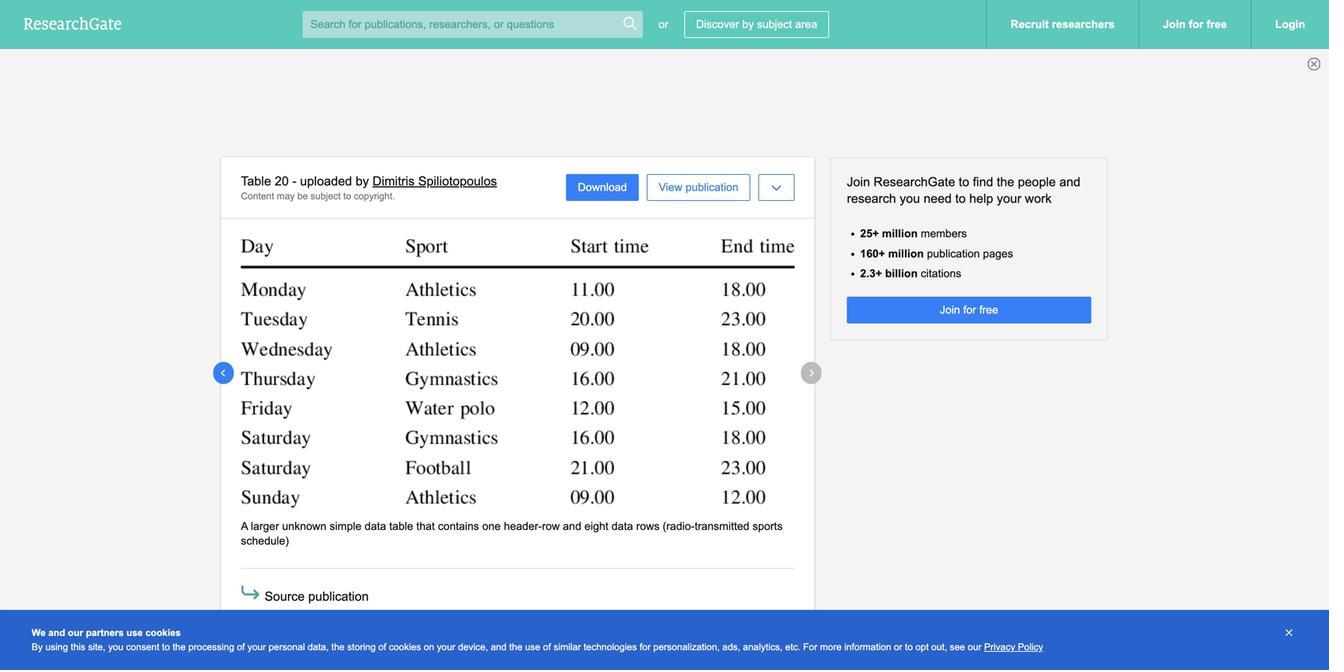 Task type: vqa. For each thing, say whether or not it's contained in the screenshot.
the Table 20 - uploaded by Dimitris Spiliotopoulos Content may be subject to copyright.
yes



Task type: locate. For each thing, give the bounding box(es) containing it.
1 vertical spatial join
[[847, 175, 870, 189]]

0 vertical spatial our
[[68, 627, 83, 638]]

you
[[900, 191, 920, 206], [108, 642, 123, 652]]

25+
[[860, 228, 879, 240]]

(radio-
[[663, 520, 695, 533]]

view publication
[[659, 181, 739, 194]]

rows
[[636, 520, 660, 533]]

Search for publications, researchers, or questions field
[[303, 11, 643, 38]]

by
[[742, 18, 754, 30], [356, 174, 369, 188]]

1 horizontal spatial our
[[968, 642, 982, 652]]

free left login link
[[1207, 18, 1227, 30]]

join inside "join researchgate to find the people and research you need to help your work"
[[847, 175, 870, 189]]

device,
[[458, 642, 488, 652]]

million right 25+ at the top
[[882, 228, 918, 240]]

our
[[68, 627, 83, 638], [968, 642, 982, 652]]

use
[[126, 627, 143, 638], [525, 642, 540, 652]]

1 horizontal spatial of
[[378, 642, 386, 652]]

recruit researchers link
[[986, 0, 1139, 49]]

1 vertical spatial million
[[888, 247, 924, 260]]

1 vertical spatial free
[[979, 304, 998, 316]]

content
[[241, 191, 274, 201]]

-
[[292, 174, 297, 188]]

2 vertical spatial for
[[640, 642, 651, 652]]

2 horizontal spatial of
[[543, 642, 551, 652]]

1 vertical spatial subject
[[311, 191, 341, 201]]

0 horizontal spatial you
[[108, 642, 123, 652]]

to down uploaded on the top left
[[343, 191, 351, 201]]

our up this
[[68, 627, 83, 638]]

this
[[71, 642, 85, 652]]

table
[[241, 174, 271, 188]]

2 vertical spatial publication
[[308, 589, 369, 604]]

0 horizontal spatial or
[[659, 18, 668, 30]]

out,
[[931, 642, 947, 652]]

larger
[[251, 520, 279, 533]]

your right on
[[437, 642, 455, 652]]

your right 'help' at the right top
[[997, 191, 1022, 206]]

0 horizontal spatial our
[[68, 627, 83, 638]]

row
[[542, 520, 560, 533]]

1 vertical spatial by
[[356, 174, 369, 188]]

1 horizontal spatial data
[[612, 520, 633, 533]]

1 horizontal spatial publication
[[686, 181, 739, 194]]

the
[[997, 175, 1014, 189], [173, 642, 186, 652], [331, 642, 345, 652], [509, 642, 522, 652]]

2 of from the left
[[378, 642, 386, 652]]

1 vertical spatial use
[[525, 642, 540, 652]]

by inside the table 20 - uploaded by dimitris spiliotopoulos content may be subject to copyright.
[[356, 174, 369, 188]]

of left similar
[[543, 642, 551, 652]]

1 vertical spatial publication
[[927, 247, 980, 260]]

a
[[241, 520, 248, 533]]

for
[[1189, 18, 1204, 30], [963, 304, 976, 316], [640, 642, 651, 652]]

the inside "join researchgate to find the people and research you need to help your work"
[[997, 175, 1014, 189]]

of right processing
[[237, 642, 245, 652]]

by up copyright.
[[356, 174, 369, 188]]

policy
[[1018, 642, 1043, 652]]

recruit
[[1011, 18, 1049, 30]]

size s image
[[622, 15, 638, 31]]

dimitris
[[373, 174, 415, 188]]

the right find
[[997, 175, 1014, 189]]

publication down members
[[927, 247, 980, 260]]

you down researchgate
[[900, 191, 920, 206]]

0 horizontal spatial use
[[126, 627, 143, 638]]

discover
[[696, 18, 739, 30]]

0 vertical spatial join
[[1163, 18, 1186, 30]]

publication for view publication
[[686, 181, 739, 194]]

publication
[[686, 181, 739, 194], [927, 247, 980, 260], [308, 589, 369, 604]]

0 horizontal spatial of
[[237, 642, 245, 652]]

to
[[959, 175, 969, 189], [343, 191, 351, 201], [955, 191, 966, 206], [162, 642, 170, 652], [905, 642, 913, 652]]

0 horizontal spatial data
[[365, 520, 386, 533]]

data left rows in the bottom of the page
[[612, 520, 633, 533]]

2.3+
[[860, 267, 882, 280]]

0 horizontal spatial join for free link
[[847, 297, 1091, 324]]

and
[[1060, 175, 1081, 189], [563, 520, 581, 533], [48, 627, 65, 638], [491, 642, 507, 652]]

view publication link
[[647, 174, 750, 201]]

table 20 - uploaded by dimitris spiliotopoulos content may be subject to copyright.
[[241, 174, 497, 201]]

1 vertical spatial for
[[963, 304, 976, 316]]

1 horizontal spatial for
[[963, 304, 976, 316]]

1 vertical spatial join for free
[[940, 304, 998, 316]]

you down we and our partners use cookies
[[108, 642, 123, 652]]

personal
[[269, 642, 305, 652]]

1 horizontal spatial subject
[[757, 18, 792, 30]]

and right device,
[[491, 642, 507, 652]]

1 horizontal spatial by
[[742, 18, 754, 30]]

subject left "area" at the right
[[757, 18, 792, 30]]

or
[[659, 18, 668, 30], [894, 642, 902, 652]]

0 horizontal spatial publication
[[308, 589, 369, 604]]

join for free
[[1163, 18, 1227, 30], [940, 304, 998, 316]]

by right discover
[[742, 18, 754, 30]]

1 horizontal spatial you
[[900, 191, 920, 206]]

dimitris spiliotopoulos link
[[373, 174, 497, 188]]

free
[[1207, 18, 1227, 30], [979, 304, 998, 316]]

or right size s image
[[659, 18, 668, 30]]

or left opt
[[894, 642, 902, 652]]

technologies
[[584, 642, 637, 652]]

2 horizontal spatial for
[[1189, 18, 1204, 30]]

million up billion
[[888, 247, 924, 260]]

1 horizontal spatial free
[[1207, 18, 1227, 30]]

1 vertical spatial cookies
[[389, 642, 421, 652]]

free down pages
[[979, 304, 998, 316]]

your
[[997, 191, 1022, 206], [248, 642, 266, 652], [437, 642, 455, 652]]

join
[[1163, 18, 1186, 30], [847, 175, 870, 189], [940, 304, 960, 316]]

million
[[882, 228, 918, 240], [888, 247, 924, 260]]

cookies up the consent
[[145, 627, 181, 638]]

0 vertical spatial use
[[126, 627, 143, 638]]

researchgate
[[874, 175, 955, 189]]

0 vertical spatial by
[[742, 18, 754, 30]]

1 horizontal spatial cookies
[[389, 642, 421, 652]]

your left personal
[[248, 642, 266, 652]]

publication right source
[[308, 589, 369, 604]]

2 horizontal spatial join
[[1163, 18, 1186, 30]]

site,
[[88, 642, 106, 652]]

cookies
[[145, 627, 181, 638], [389, 642, 421, 652]]

3 of from the left
[[543, 642, 551, 652]]

2 data from the left
[[612, 520, 633, 533]]

use left similar
[[525, 642, 540, 652]]

and right row
[[563, 520, 581, 533]]

2 horizontal spatial your
[[997, 191, 1022, 206]]

20
[[275, 174, 289, 188]]

subject inside the table 20 - uploaded by dimitris spiliotopoulos content may be subject to copyright.
[[311, 191, 341, 201]]

0 horizontal spatial cookies
[[145, 627, 181, 638]]

privacy policy link
[[984, 642, 1043, 652]]

0 vertical spatial cookies
[[145, 627, 181, 638]]

main content
[[0, 157, 1329, 670]]

billion
[[885, 267, 918, 280]]

our right see
[[968, 642, 982, 652]]

data left table
[[365, 520, 386, 533]]

find
[[973, 175, 993, 189]]

0 horizontal spatial join for free
[[940, 304, 998, 316]]

work
[[1025, 191, 1052, 206]]

use up the consent
[[126, 627, 143, 638]]

0 vertical spatial publication
[[686, 181, 739, 194]]

discover by subject area link
[[684, 11, 829, 38]]

subject down uploaded on the top left
[[311, 191, 341, 201]]

to left find
[[959, 175, 969, 189]]

2 horizontal spatial publication
[[927, 247, 980, 260]]

table
[[389, 520, 413, 533]]

1 horizontal spatial join
[[940, 304, 960, 316]]

by using this site, you consent to the processing of your personal data, the storing of cookies on your device, and the use of similar technologies for personalization, ads, analytics, etc. for more information or to opt out, see our privacy policy
[[32, 642, 1043, 652]]

and right people at the top
[[1060, 175, 1081, 189]]

1 horizontal spatial or
[[894, 642, 902, 652]]

cookies left on
[[389, 642, 421, 652]]

1 horizontal spatial use
[[525, 642, 540, 652]]

0 horizontal spatial subject
[[311, 191, 341, 201]]

data
[[365, 520, 386, 533], [612, 520, 633, 533]]

download
[[578, 181, 627, 194]]

of
[[237, 642, 245, 652], [378, 642, 386, 652], [543, 642, 551, 652]]

publication right view
[[686, 181, 739, 194]]

of right storing
[[378, 642, 386, 652]]

research
[[847, 191, 896, 206]]

0 vertical spatial join for free link
[[1139, 0, 1251, 49]]

publication inside view publication link
[[686, 181, 739, 194]]

2 vertical spatial join
[[940, 304, 960, 316]]

1 horizontal spatial join for free link
[[1139, 0, 1251, 49]]

and inside a larger unknown simple data table that contains one header-row and eight data rows (radio-transmitted sports schedule)
[[563, 520, 581, 533]]

join for free link
[[1139, 0, 1251, 49], [847, 297, 1091, 324]]

0 vertical spatial subject
[[757, 18, 792, 30]]

1 vertical spatial our
[[968, 642, 982, 652]]

0 vertical spatial you
[[900, 191, 920, 206]]

1 vertical spatial or
[[894, 642, 902, 652]]

consent
[[126, 642, 159, 652]]

0 horizontal spatial by
[[356, 174, 369, 188]]

data,
[[308, 642, 329, 652]]

0 vertical spatial join for free
[[1163, 18, 1227, 30]]

1 vertical spatial you
[[108, 642, 123, 652]]

to right the consent
[[162, 642, 170, 652]]

discover by subject area
[[696, 18, 817, 30]]

the left processing
[[173, 642, 186, 652]]

0 horizontal spatial join
[[847, 175, 870, 189]]

join researchgate to find the people and research you need to help your work
[[847, 175, 1081, 206]]



Task type: describe. For each thing, give the bounding box(es) containing it.
publication for source publication
[[308, 589, 369, 604]]

a larger unknown simple data table that contains one header-row and eight data rows (radio-transmitted sports schedule) image
[[241, 238, 795, 508]]

similar
[[554, 642, 581, 652]]

eight
[[585, 520, 609, 533]]

etc.
[[785, 642, 801, 652]]

1 of from the left
[[237, 642, 245, 652]]

0 horizontal spatial your
[[248, 642, 266, 652]]

✕ button
[[1281, 626, 1298, 640]]

and inside "join researchgate to find the people and research you need to help your work"
[[1060, 175, 1081, 189]]

recruit researchers
[[1011, 18, 1115, 30]]

0 vertical spatial million
[[882, 228, 918, 240]]

researchers
[[1052, 18, 1115, 30]]

✕
[[1286, 627, 1293, 638]]

source publication
[[265, 589, 369, 604]]

25+ million members 160+ million publication pages 2.3+ billion citations
[[860, 228, 1013, 280]]

to left opt
[[905, 642, 913, 652]]

1 horizontal spatial your
[[437, 642, 455, 652]]

by
[[32, 642, 43, 652]]

schedule)
[[241, 535, 289, 547]]

on
[[424, 642, 434, 652]]

source
[[265, 589, 305, 604]]

personalization,
[[653, 642, 720, 652]]

size m image
[[239, 581, 262, 604]]

help
[[969, 191, 993, 206]]

members
[[921, 228, 967, 240]]

need
[[924, 191, 952, 206]]

analytics,
[[743, 642, 783, 652]]

see
[[950, 642, 965, 652]]

one
[[482, 520, 501, 533]]

sports
[[753, 520, 783, 533]]

the right data, on the bottom of the page
[[331, 642, 345, 652]]

login
[[1275, 18, 1306, 30]]

to left 'help' at the right top
[[955, 191, 966, 206]]

download link
[[566, 174, 639, 201]]

for inside "main content"
[[963, 304, 976, 316]]

may
[[277, 191, 295, 201]]

that
[[416, 520, 435, 533]]

0 vertical spatial or
[[659, 18, 668, 30]]

simple
[[330, 520, 362, 533]]

login link
[[1251, 0, 1329, 49]]

transmitted
[[695, 520, 750, 533]]

information
[[844, 642, 891, 652]]

opt
[[916, 642, 929, 652]]

more
[[820, 642, 842, 652]]

citations
[[921, 267, 962, 280]]

using
[[45, 642, 68, 652]]

pages
[[983, 247, 1013, 260]]

spiliotopoulos
[[418, 174, 497, 188]]

unknown
[[282, 520, 327, 533]]

you inside "join researchgate to find the people and research you need to help your work"
[[900, 191, 920, 206]]

the right device,
[[509, 642, 522, 652]]

header-
[[504, 520, 542, 533]]

0 vertical spatial for
[[1189, 18, 1204, 30]]

we
[[32, 627, 46, 638]]

processing
[[188, 642, 234, 652]]

partners
[[86, 627, 124, 638]]

researchgate logo image
[[24, 17, 122, 30]]

your inside "join researchgate to find the people and research you need to help your work"
[[997, 191, 1022, 206]]

be
[[297, 191, 308, 201]]

to inside the table 20 - uploaded by dimitris spiliotopoulos content may be subject to copyright.
[[343, 191, 351, 201]]

a larger unknown simple data table that contains one header-row and eight data rows (radio-transmitted sports schedule)
[[241, 520, 783, 547]]

people
[[1018, 175, 1056, 189]]

subject inside 'link'
[[757, 18, 792, 30]]

1 data from the left
[[365, 520, 386, 533]]

0 vertical spatial free
[[1207, 18, 1227, 30]]

copyright.
[[354, 191, 395, 201]]

1 horizontal spatial join for free
[[1163, 18, 1227, 30]]

publication inside 25+ million members 160+ million publication pages 2.3+ billion citations
[[927, 247, 980, 260]]

uploaded
[[300, 174, 352, 188]]

contains
[[438, 520, 479, 533]]

0 horizontal spatial for
[[640, 642, 651, 652]]

and up 'using'
[[48, 627, 65, 638]]

0 horizontal spatial free
[[979, 304, 998, 316]]

storing
[[347, 642, 376, 652]]

ads,
[[723, 642, 740, 652]]

main content containing table 20
[[0, 157, 1329, 670]]

for
[[803, 642, 818, 652]]

160+
[[860, 247, 885, 260]]

area
[[795, 18, 817, 30]]

1 vertical spatial join for free link
[[847, 297, 1091, 324]]

privacy
[[984, 642, 1015, 652]]

view
[[659, 181, 683, 194]]

we and our partners use cookies
[[32, 627, 181, 638]]

by inside discover by subject area 'link'
[[742, 18, 754, 30]]



